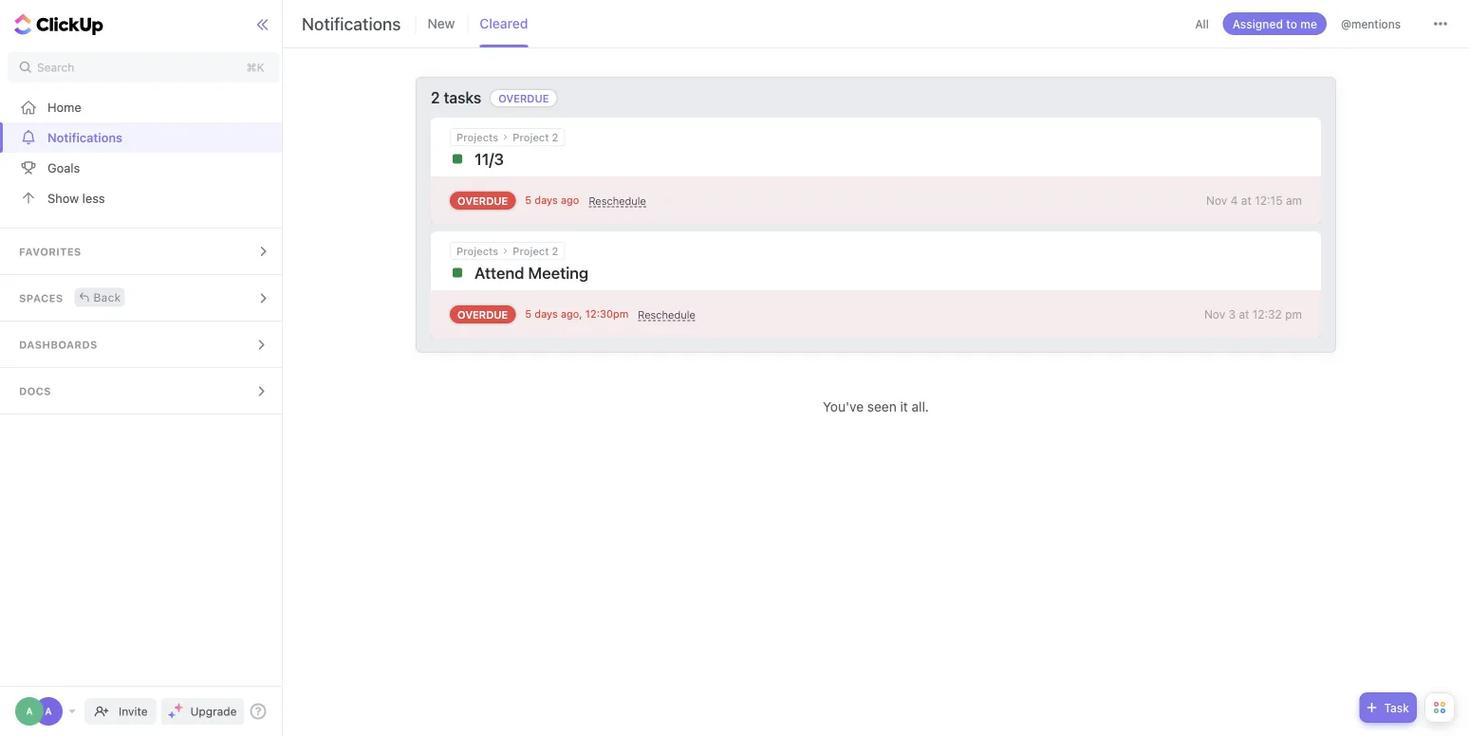 Task type: describe. For each thing, give the bounding box(es) containing it.
5 days ago reschedule
[[525, 194, 646, 207]]

2 for 11/3
[[552, 131, 559, 143]]

home link
[[0, 92, 287, 122]]

you've seen it all.
[[823, 399, 929, 415]]

nov 3 at 12:32 pm
[[1205, 308, 1303, 321]]

attend meeting link
[[450, 260, 1211, 286]]

sidebar navigation
[[0, 0, 287, 737]]

project 2 link for attend meeting
[[513, 245, 559, 257]]

11/3 link
[[450, 146, 1188, 172]]

5 for attend meeting
[[525, 308, 532, 320]]

2 a from the left
[[45, 706, 52, 717]]

overdue for attend meeting
[[458, 309, 508, 321]]

am
[[1286, 194, 1303, 207]]

11/3
[[475, 150, 504, 169]]

sparkle svg 1 image
[[174, 704, 184, 713]]

upgrade link
[[161, 699, 244, 725]]

project 2 for attend meeting
[[513, 245, 559, 257]]

days for 11/3
[[535, 194, 558, 207]]

0 vertical spatial 2
[[431, 89, 440, 107]]

docs
[[19, 385, 51, 398]]

notifications inside sidebar navigation
[[47, 131, 123, 145]]

@mentions
[[1342, 17, 1401, 30]]

2 pm from the left
[[1286, 308, 1303, 321]]

to
[[1287, 17, 1298, 30]]

projects link for attend meeting
[[457, 245, 499, 257]]

4
[[1231, 194, 1239, 207]]

attend meeting
[[475, 263, 589, 282]]

search
[[37, 61, 74, 74]]

reschedule inside 5 days ago , 12:30 pm reschedule
[[638, 309, 696, 321]]

5 for 11/3
[[525, 194, 532, 207]]

0 vertical spatial overdue
[[499, 92, 549, 104]]

2 tasks
[[431, 89, 482, 107]]

pm inside 5 days ago , 12:30 pm reschedule
[[613, 308, 629, 320]]

cleared
[[480, 16, 528, 31]]

days for attend meeting
[[535, 308, 558, 320]]

projects for 11/3
[[457, 131, 499, 143]]

all.
[[912, 399, 929, 415]]

upgrade
[[190, 705, 237, 719]]

reschedule inside '5 days ago reschedule'
[[589, 195, 646, 207]]

back
[[94, 291, 121, 304]]

,
[[579, 308, 583, 320]]

new
[[428, 16, 455, 31]]

at for 11/3
[[1242, 194, 1252, 207]]

spaces
[[19, 292, 63, 305]]

2 for attend meeting
[[552, 245, 559, 257]]

meeting
[[528, 263, 589, 282]]

invite
[[119, 705, 148, 719]]

project 2 link for 11/3
[[513, 131, 559, 143]]

5 days ago , 12:30 pm reschedule
[[525, 308, 696, 321]]



Task type: locate. For each thing, give the bounding box(es) containing it.
at right 3
[[1239, 308, 1250, 321]]

1 vertical spatial reschedule
[[638, 309, 696, 321]]

0 vertical spatial 5
[[525, 194, 532, 207]]

5
[[525, 194, 532, 207], [525, 308, 532, 320]]

tasks
[[444, 89, 482, 107]]

0 vertical spatial project
[[513, 131, 549, 143]]

pm
[[613, 308, 629, 320], [1286, 308, 1303, 321]]

show
[[47, 191, 79, 206]]

1 vertical spatial 5
[[525, 308, 532, 320]]

less
[[82, 191, 105, 206]]

1 vertical spatial projects
[[457, 245, 499, 257]]

0 vertical spatial ago
[[561, 194, 580, 207]]

12:15
[[1255, 194, 1283, 207]]

overdue down 11/3
[[458, 195, 508, 207]]

0 vertical spatial notifications
[[302, 13, 401, 34]]

back link
[[75, 288, 125, 307]]

assigned to me
[[1233, 17, 1318, 30]]

nov 4 at 12:15 am
[[1207, 194, 1303, 207]]

at for attend meeting
[[1239, 308, 1250, 321]]

notifications
[[302, 13, 401, 34], [47, 131, 123, 145]]

0 vertical spatial project 2 link
[[513, 131, 559, 143]]

0 vertical spatial reschedule
[[589, 195, 646, 207]]

3
[[1229, 308, 1236, 321]]

a
[[26, 706, 33, 717], [45, 706, 52, 717]]

project 2 link up '5 days ago reschedule'
[[513, 131, 559, 143]]

1 vertical spatial project
[[513, 245, 549, 257]]

project for 11/3
[[513, 131, 549, 143]]

sparkle svg 2 image
[[169, 712, 176, 719]]

2 left tasks
[[431, 89, 440, 107]]

notifications left new
[[302, 13, 401, 34]]

project 2 link
[[513, 131, 559, 143], [513, 245, 559, 257]]

0 vertical spatial nov
[[1207, 194, 1228, 207]]

projects up 11/3
[[457, 131, 499, 143]]

ago inside 5 days ago , 12:30 pm reschedule
[[561, 308, 579, 320]]

dashboards
[[19, 339, 98, 351]]

overdue
[[499, 92, 549, 104], [458, 195, 508, 207], [458, 309, 508, 321]]

you've
[[823, 399, 864, 415]]

2 project 2 link from the top
[[513, 245, 559, 257]]

12:32
[[1253, 308, 1283, 321]]

overdue down attend
[[458, 309, 508, 321]]

days inside 5 days ago , 12:30 pm reschedule
[[535, 308, 558, 320]]

project 2 up '5 days ago reschedule'
[[513, 131, 559, 143]]

2 5 from the top
[[525, 308, 532, 320]]

5 inside '5 days ago reschedule'
[[525, 194, 532, 207]]

task
[[1385, 702, 1410, 715]]

0 vertical spatial projects link
[[457, 131, 499, 143]]

projects link
[[457, 131, 499, 143], [457, 245, 499, 257]]

pm right the ,
[[613, 308, 629, 320]]

reschedule
[[589, 195, 646, 207], [638, 309, 696, 321]]

1 vertical spatial project 2
[[513, 245, 559, 257]]

projects link up attend
[[457, 245, 499, 257]]

2 up meeting
[[552, 245, 559, 257]]

nov for 11/3
[[1207, 194, 1228, 207]]

overdue for 11/3
[[458, 195, 508, 207]]

ago for attend meeting
[[561, 308, 579, 320]]

5 up attend meeting
[[525, 194, 532, 207]]

1 5 from the top
[[525, 194, 532, 207]]

project
[[513, 131, 549, 143], [513, 245, 549, 257]]

project up '5 days ago reschedule'
[[513, 131, 549, 143]]

0 horizontal spatial notifications
[[47, 131, 123, 145]]

2 project 2 from the top
[[513, 245, 559, 257]]

favorites button
[[0, 229, 287, 274]]

1 projects link from the top
[[457, 131, 499, 143]]

1 project 2 from the top
[[513, 131, 559, 143]]

at right 4
[[1242, 194, 1252, 207]]

1 vertical spatial at
[[1239, 308, 1250, 321]]

project 2 for 11/3
[[513, 131, 559, 143]]

2 vertical spatial 2
[[552, 245, 559, 257]]

ago inside '5 days ago reschedule'
[[561, 194, 580, 207]]

12:30
[[586, 308, 613, 320]]

1 horizontal spatial pm
[[1286, 308, 1303, 321]]

favorites
[[19, 246, 81, 258]]

ago left 12:30
[[561, 308, 579, 320]]

1 project from the top
[[513, 131, 549, 143]]

goals link
[[0, 153, 287, 183]]

1 vertical spatial project 2 link
[[513, 245, 559, 257]]

project 2 link up attend meeting
[[513, 245, 559, 257]]

project for attend meeting
[[513, 245, 549, 257]]

0 horizontal spatial a
[[26, 706, 33, 717]]

days
[[535, 194, 558, 207], [535, 308, 558, 320]]

all
[[1196, 17, 1209, 30]]

1 vertical spatial notifications
[[47, 131, 123, 145]]

projects for attend meeting
[[457, 245, 499, 257]]

nov left 4
[[1207, 194, 1228, 207]]

projects
[[457, 131, 499, 143], [457, 245, 499, 257]]

1 vertical spatial days
[[535, 308, 558, 320]]

0 vertical spatial days
[[535, 194, 558, 207]]

1 pm from the left
[[613, 308, 629, 320]]

assigned
[[1233, 17, 1284, 30]]

5 inside 5 days ago , 12:30 pm reschedule
[[525, 308, 532, 320]]

5 down attend meeting
[[525, 308, 532, 320]]

1 ago from the top
[[561, 194, 580, 207]]

project up attend meeting
[[513, 245, 549, 257]]

1 project 2 link from the top
[[513, 131, 559, 143]]

nov left 3
[[1205, 308, 1226, 321]]

notifications link
[[0, 122, 287, 153]]

notifications down home
[[47, 131, 123, 145]]

2 ago from the top
[[561, 308, 579, 320]]

0 vertical spatial project 2
[[513, 131, 559, 143]]

overdue right tasks
[[499, 92, 549, 104]]

at
[[1242, 194, 1252, 207], [1239, 308, 1250, 321]]

1 vertical spatial overdue
[[458, 195, 508, 207]]

2 vertical spatial overdue
[[458, 309, 508, 321]]

1 horizontal spatial a
[[45, 706, 52, 717]]

days up meeting
[[535, 194, 558, 207]]

1 projects from the top
[[457, 131, 499, 143]]

projects link for 11/3
[[457, 131, 499, 143]]

1 vertical spatial projects link
[[457, 245, 499, 257]]

nov for attend meeting
[[1205, 308, 1226, 321]]

1 days from the top
[[535, 194, 558, 207]]

2 projects link from the top
[[457, 245, 499, 257]]

pm right 12:32
[[1286, 308, 1303, 321]]

projects link up 11/3
[[457, 131, 499, 143]]

0 vertical spatial projects
[[457, 131, 499, 143]]

nov
[[1207, 194, 1228, 207], [1205, 308, 1226, 321]]

1 horizontal spatial notifications
[[302, 13, 401, 34]]

goals
[[47, 161, 80, 175]]

2 up '5 days ago reschedule'
[[552, 131, 559, 143]]

it
[[901, 399, 908, 415]]

show less
[[47, 191, 105, 206]]

days inside '5 days ago reschedule'
[[535, 194, 558, 207]]

1 vertical spatial nov
[[1205, 308, 1226, 321]]

project 2
[[513, 131, 559, 143], [513, 245, 559, 257]]

ago
[[561, 194, 580, 207], [561, 308, 579, 320]]

project 2 up attend meeting
[[513, 245, 559, 257]]

projects up attend
[[457, 245, 499, 257]]

seen
[[868, 399, 897, 415]]

1 vertical spatial 2
[[552, 131, 559, 143]]

attend
[[475, 263, 524, 282]]

1 vertical spatial ago
[[561, 308, 579, 320]]

⌘k
[[246, 61, 264, 74]]

home
[[47, 100, 81, 114]]

0 vertical spatial at
[[1242, 194, 1252, 207]]

1 a from the left
[[26, 706, 33, 717]]

ago for 11/3
[[561, 194, 580, 207]]

days left the ,
[[535, 308, 558, 320]]

0 horizontal spatial pm
[[613, 308, 629, 320]]

ago up meeting
[[561, 194, 580, 207]]

2 days from the top
[[535, 308, 558, 320]]

2 projects from the top
[[457, 245, 499, 257]]

2
[[431, 89, 440, 107], [552, 131, 559, 143], [552, 245, 559, 257]]

me
[[1301, 17, 1318, 30]]

2 project from the top
[[513, 245, 549, 257]]



Task type: vqa. For each thing, say whether or not it's contained in the screenshot.
2nd progress from the top
no



